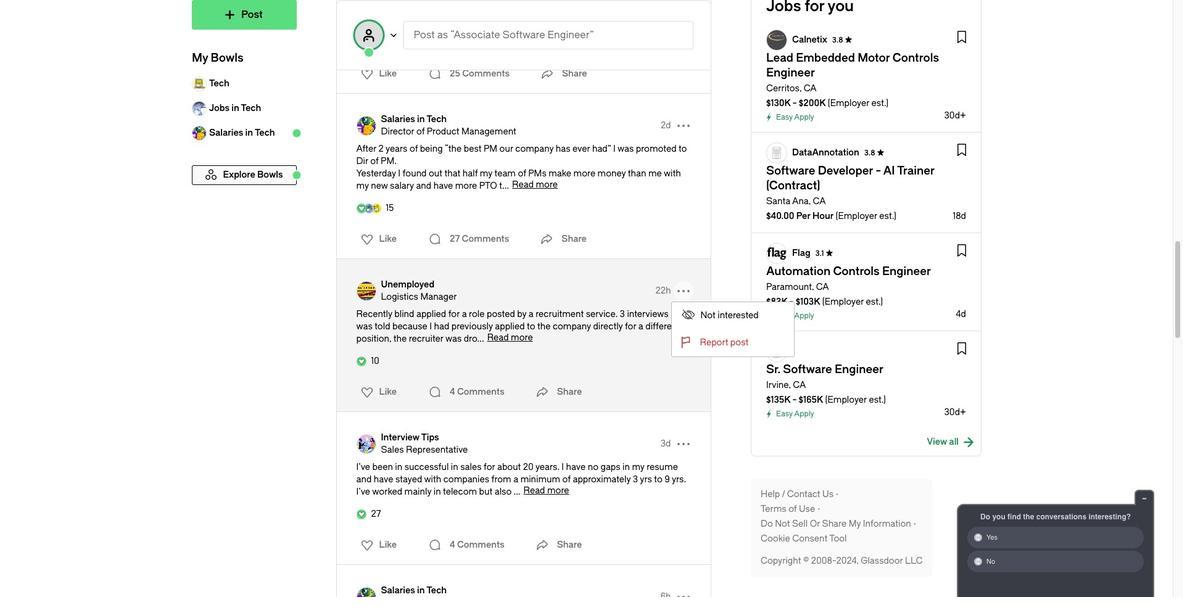 Task type: describe. For each thing, give the bounding box(es) containing it.
easy for sr. software engineer
[[776, 410, 793, 419]]

a inside 'i've been in successful in sales for about 20 years. i have no gaps in my resume and have stayed with companies from a minimum of approximately 3 yrs to 9 yrs. i've worked mainly in telecom but also'
[[514, 475, 519, 485]]

company inside recently blind applied for a role posted by a recruitment service. 3 interviews later, was told because i had previously applied to the company directly for a different position, the recruiter was dro
[[553, 322, 591, 332]]

★ for embedded
[[845, 36, 853, 44]]

and inside after 2 years of being "the best pm our company has ever had" i was promoted to dir of pm. yesterday i found out that half my team of pms make more money than me with my new salary and have more pto t
[[416, 181, 432, 191]]

salary
[[390, 181, 414, 191]]

of inside my wife and i are expecting our third in mid june. i get 10 weeks parental leave but i just found out that 3/6 other members of my team are expecting between memorial day and early august. i'm the new
[[519, 3, 527, 14]]

3 inside 'i've been in successful in sales for about 20 years. i have no gaps in my resume and have stayed with companies from a minimum of approximately 3 yrs to 9 yrs. i've worked mainly in telecom but also'
[[633, 475, 638, 485]]

1 i've from the top
[[356, 462, 370, 473]]

i'm
[[488, 15, 501, 26]]

the inside my wife and i are expecting our third in mid june. i get 10 weeks parental leave but i just found out that 3/6 other members of my team are expecting between memorial day and early august. i'm the new
[[503, 15, 516, 26]]

1 vertical spatial salaries
[[209, 128, 243, 138]]

... for pm
[[502, 181, 509, 191]]

the down recruitment
[[538, 322, 551, 332]]

to inside after 2 years of being "the best pm our company has ever had" i was promoted to dir of pm. yesterday i found out that half my team of pms make more money than me with my new salary and have more pto t
[[679, 144, 687, 154]]

easy apply for engineer
[[776, 113, 814, 122]]

15
[[386, 203, 394, 214]]

1 horizontal spatial are
[[568, 3, 581, 14]]

dir
[[356, 156, 368, 167]]

4 comments button for with
[[425, 533, 508, 558]]

est.) inside software developer - ai trainer (contract) santa ana, ca $40.00 per hour (employer est.)
[[880, 211, 897, 222]]

like for 10
[[379, 387, 397, 398]]

between
[[625, 3, 661, 14]]

logistics manager button
[[381, 291, 457, 304]]

view
[[927, 437, 947, 448]]

from
[[492, 475, 512, 485]]

lead embedded motor controls engineer link
[[766, 51, 939, 80]]

wife
[[371, 0, 388, 1]]

27 comments button
[[425, 227, 513, 252]]

with inside after 2 years of being "the best pm our company has ever had" i was promoted to dir of pm. yesterday i found out that half my team of pms make more money than me with my new salary and have more pto t
[[664, 169, 681, 179]]

read more button for mid
[[545, 14, 591, 25]]

my up pto
[[480, 169, 493, 179]]

★ inside dataannotation 3.8 ★
[[877, 149, 885, 157]]

not inside not interested menu item
[[701, 310, 716, 321]]

yrs.
[[672, 475, 686, 485]]

to inside 'i've been in successful in sales for about 20 years. i have no gaps in my resume and have stayed with companies from a minimum of approximately 3 yrs to 9 yrs. i've worked mainly in telecom but also'
[[654, 475, 663, 485]]

(contract)
[[766, 179, 820, 193]]

no
[[987, 558, 996, 566]]

engineer for automation controls engineer
[[882, 265, 931, 278]]

us
[[823, 489, 834, 500]]

25
[[450, 69, 460, 79]]

share menu
[[671, 302, 795, 357]]

conversations
[[1037, 513, 1087, 522]]

2 vertical spatial salaries
[[381, 586, 415, 596]]

my inside my wife and i are expecting our third in mid june. i get 10 weeks parental leave but i just found out that 3/6 other members of my team are expecting between memorial day and early august. i'm the new
[[530, 3, 542, 14]]

i right had"
[[614, 144, 616, 154]]

pto
[[479, 181, 497, 191]]

the right find
[[1024, 513, 1035, 522]]

parental
[[615, 0, 649, 1]]

day
[[398, 15, 414, 26]]

i up salary
[[398, 169, 401, 179]]

and right the wife
[[390, 0, 405, 1]]

get
[[562, 0, 575, 1]]

interview tips link
[[381, 432, 468, 444]]

director of product management button
[[381, 126, 517, 138]]

director
[[381, 127, 414, 137]]

of right the years
[[410, 144, 418, 154]]

and up post
[[416, 15, 431, 26]]

help / contact us link
[[761, 489, 841, 501]]

a left role
[[462, 309, 467, 320]]

4 comments for with
[[450, 540, 505, 551]]

est.) inside 'automation controls engineer paramount, ca $83k - $103k (employer est.) easy apply'
[[866, 297, 883, 307]]

my bowls
[[192, 51, 243, 65]]

for inside 'i've been in successful in sales for about 20 years. i have no gaps in my resume and have stayed with companies from a minimum of approximately 3 yrs to 9 yrs. i've worked mainly in telecom but also'
[[484, 462, 495, 473]]

2d link
[[661, 120, 671, 132]]

lead
[[766, 51, 793, 65]]

a right by
[[529, 309, 534, 320]]

share for has
[[562, 234, 587, 244]]

product
[[427, 127, 460, 137]]

easy for lead embedded motor controls engineer
[[776, 113, 793, 122]]

30d+ for lead embedded motor controls engineer
[[944, 110, 966, 121]]

ana,
[[792, 196, 811, 207]]

image for post author image for director of product management
[[356, 116, 376, 136]]

view all link
[[927, 436, 974, 449]]

ca inside 'automation controls engineer paramount, ca $83k - $103k (employer est.) easy apply'
[[816, 282, 829, 293]]

my down yesterday
[[356, 181, 369, 191]]

but inside 'i've been in successful in sales for about 20 years. i have no gaps in my resume and have stayed with companies from a minimum of approximately 3 yrs to 9 yrs. i've worked mainly in telecom but also'
[[479, 487, 493, 498]]

22h
[[656, 286, 671, 296]]

2 vertical spatial was
[[446, 334, 462, 344]]

22h link
[[656, 285, 671, 298]]

copyright
[[761, 556, 801, 567]]

after
[[356, 144, 377, 154]]

posted
[[487, 309, 515, 320]]

company inside after 2 years of being "the best pm our company has ever had" i was promoted to dir of pm. yesterday i found out that half my team of pms make more money than me with my new salary and have more pto t
[[516, 144, 554, 154]]

3d link
[[661, 438, 671, 451]]

i up day
[[407, 0, 409, 1]]

(employer inside 'automation controls engineer paramount, ca $83k - $103k (employer est.) easy apply'
[[822, 297, 864, 307]]

being
[[420, 144, 443, 154]]

dataannotation 3.8 ★
[[792, 148, 885, 158]]

engineer inside lead embedded motor controls engineer cerritos, ca $130k - $200k (employer est.)
[[766, 66, 815, 80]]

apply inside 'automation controls engineer paramount, ca $83k - $103k (employer est.) easy apply'
[[794, 312, 814, 320]]

help
[[761, 489, 780, 500]]

not interested menu item
[[672, 302, 794, 330]]

more for recruitment
[[511, 333, 533, 343]]

directly
[[593, 322, 623, 332]]

jobs
[[209, 103, 229, 114]]

do you find the conversations interesting?
[[981, 513, 1131, 522]]

2d
[[661, 120, 671, 131]]

but inside my wife and i are expecting our third in mid june. i get 10 weeks parental leave but i just found out that 3/6 other members of my team are expecting between memorial day and early august. i'm the new
[[675, 0, 688, 1]]

27 for 27
[[371, 509, 381, 520]]

of inside 'i've been in successful in sales for about 20 years. i have no gaps in my resume and have stayed with companies from a minimum of approximately 3 yrs to 9 yrs. i've worked mainly in telecom but also'
[[563, 475, 571, 485]]

ca inside software developer - ai trainer (contract) santa ana, ca $40.00 per hour (employer est.)
[[813, 196, 826, 207]]

jobs in tech
[[209, 103, 261, 114]]

than
[[628, 169, 647, 179]]

mainly
[[405, 487, 432, 498]]

... for about
[[514, 487, 521, 498]]

comments for interview tips sales representative
[[457, 540, 505, 551]]

that inside my wife and i are expecting our third in mid june. i get 10 weeks parental leave but i just found out that 3/6 other members of my team are expecting between memorial day and early august. i'm the new
[[420, 3, 436, 14]]

of left pms
[[518, 169, 526, 179]]

our inside after 2 years of being "the best pm our company has ever had" i was promoted to dir of pm. yesterday i found out that half my team of pms make more money than me with my new salary and have more pto t
[[500, 144, 513, 154]]

found inside my wife and i are expecting our third in mid june. i get 10 weeks parental leave but i just found out that 3/6 other members of my team are expecting between memorial day and early august. i'm the new
[[378, 3, 402, 14]]

telecom
[[443, 487, 477, 498]]

calnetix
[[792, 35, 827, 45]]

management
[[462, 127, 517, 137]]

rections list menu for 27
[[353, 536, 401, 556]]

share button for 4 comments
[[533, 533, 582, 558]]

pms
[[529, 169, 547, 179]]

report
[[700, 338, 729, 348]]

read for mid
[[545, 14, 567, 25]]

you
[[993, 513, 1006, 522]]

as
[[437, 29, 448, 41]]

of inside salaries in tech director of product management
[[417, 127, 425, 137]]

0 vertical spatial for
[[449, 309, 460, 320]]

automation controls engineer link
[[766, 265, 931, 278]]

interviews
[[627, 309, 669, 320]]

(employer inside software developer - ai trainer (contract) santa ana, ca $40.00 per hour (employer est.)
[[836, 211, 877, 222]]

of inside help / contact us terms of use do not sell or share my information cookie consent tool
[[789, 504, 797, 515]]

per
[[796, 211, 811, 222]]

i left get
[[557, 0, 560, 1]]

the down because
[[394, 334, 407, 344]]

flag logo image
[[767, 244, 787, 264]]

i've been in successful in sales for about 20 years. i have no gaps in my resume and have stayed with companies from a minimum of approximately 3 yrs to 9 yrs. i've worked mainly in telecom but also
[[356, 462, 686, 498]]

25 comments
[[450, 69, 510, 79]]

in inside my wife and i are expecting our third in mid june. i get 10 weeks parental leave but i just found out that 3/6 other members of my team are expecting between memorial day and early august. i'm the new
[[506, 0, 513, 1]]

sales
[[381, 445, 404, 456]]

money
[[598, 169, 626, 179]]

by
[[517, 309, 527, 320]]

2 horizontal spatial have
[[566, 462, 586, 473]]

more for years.
[[547, 486, 569, 496]]

august.
[[455, 15, 486, 26]]

sr. software engineer link
[[766, 363, 884, 377]]

my for my wife and i are expecting our third in mid june. i get 10 weeks parental leave but i just found out that 3/6 other members of my team are expecting between memorial day and early august. i'm the new
[[356, 0, 369, 1]]

find
[[1008, 513, 1022, 522]]

pm
[[484, 144, 498, 154]]

3 inside recently blind applied for a role posted by a recruitment service. 3 interviews later, was told because i had previously applied to the company directly for a different position, the recruiter was dro
[[620, 309, 625, 320]]

of right dir on the left
[[371, 156, 379, 167]]

read for company
[[512, 180, 534, 190]]

had"
[[593, 144, 611, 154]]

toogle identity image
[[354, 20, 384, 50]]

weeks
[[587, 0, 613, 1]]

do not sell or share my information link
[[761, 519, 919, 531]]

has
[[556, 144, 571, 154]]

about
[[497, 462, 521, 473]]

★ for controls
[[826, 249, 833, 258]]

1 vertical spatial salaries in tech
[[381, 586, 447, 596]]

bowls
[[210, 51, 243, 65]]

comments for unemployed logistics manager
[[457, 387, 505, 398]]

pm.
[[381, 156, 397, 167]]

position,
[[356, 334, 391, 344]]

image for post author image for sales representative
[[356, 435, 376, 454]]

previously
[[452, 322, 493, 332]]

found inside after 2 years of being "the best pm our company has ever had" i was promoted to dir of pm. yesterday i found out that half my team of pms make more money than me with my new salary and have more pto t
[[403, 169, 427, 179]]

- inside sr. software engineer irvine, ca $135k - $165k (employer est.)
[[793, 395, 797, 406]]

read for years.
[[524, 486, 545, 496]]

recruitment
[[536, 309, 584, 320]]

contact
[[787, 489, 820, 500]]

unemployed link
[[381, 279, 457, 291]]

share for service.
[[557, 387, 582, 398]]

sr. software engineer irvine, ca $135k - $165k (employer est.)
[[766, 363, 886, 406]]

(employer inside lead embedded motor controls engineer cerritos, ca $130k - $200k (employer est.)
[[828, 98, 869, 109]]

share button for 25 comments
[[538, 62, 587, 86]]

told
[[375, 322, 390, 332]]

9
[[665, 475, 670, 485]]

post
[[414, 29, 435, 41]]

controls inside 'automation controls engineer paramount, ca $83k - $103k (employer est.) easy apply'
[[833, 265, 880, 278]]

3/6
[[438, 3, 451, 14]]

easy apply for ca
[[776, 410, 814, 419]]

report post menu item
[[672, 330, 794, 357]]

- inside 'automation controls engineer paramount, ca $83k - $103k (employer est.) easy apply'
[[790, 297, 794, 307]]

with inside 'i've been in successful in sales for about 20 years. i have no gaps in my resume and have stayed with companies from a minimum of approximately 3 yrs to 9 yrs. i've worked mainly in telecom but also'
[[424, 475, 441, 485]]

interesting?
[[1089, 513, 1131, 522]]

0 horizontal spatial are
[[412, 0, 425, 1]]

interview tips sales representative
[[381, 433, 468, 456]]

3.8 for lead embedded motor controls engineer
[[832, 36, 843, 44]]



Task type: vqa. For each thing, say whether or not it's contained in the screenshot.
leave
yes



Task type: locate. For each thing, give the bounding box(es) containing it.
est.)
[[872, 98, 889, 109], [880, 211, 897, 222], [866, 297, 883, 307], [869, 395, 886, 406]]

0 vertical spatial was
[[618, 144, 634, 154]]

irvine,
[[766, 380, 791, 391]]

★ inside flag 3.1 ★
[[826, 249, 833, 258]]

1 vertical spatial 4 comments
[[450, 540, 505, 551]]

3.8 inside calnetix 3.8 ★
[[832, 36, 843, 44]]

0 vertical spatial salaries in tech
[[209, 128, 275, 138]]

1 vertical spatial share button
[[533, 533, 582, 558]]

read more
[[545, 14, 591, 25], [512, 180, 558, 190], [487, 333, 533, 343], [524, 486, 569, 496]]

new down yesterday
[[371, 181, 388, 191]]

★ right 3.1
[[826, 249, 833, 258]]

0 vertical spatial new
[[519, 15, 535, 26]]

was inside after 2 years of being "the best pm our company has ever had" i was promoted to dir of pm. yesterday i found out that half my team of pms make more money than me with my new salary and have more pto t
[[618, 144, 634, 154]]

1 vertical spatial not
[[775, 519, 790, 530]]

0 vertical spatial that
[[420, 3, 436, 14]]

image for post author image up recently
[[356, 281, 376, 301]]

applied down posted
[[495, 322, 525, 332]]

(employer inside sr. software engineer irvine, ca $135k - $165k (employer est.)
[[825, 395, 867, 406]]

santa
[[766, 196, 790, 207]]

like for 15
[[379, 234, 397, 244]]

software down my wife and i are expecting our third in mid june. i get 10 weeks parental leave but i just found out that 3/6 other members of my team are expecting between memorial day and early august. i'm the new
[[503, 29, 545, 41]]

3.8 up 'developer'
[[864, 149, 875, 157]]

more down the half
[[455, 181, 477, 191]]

1 vertical spatial was
[[356, 322, 373, 332]]

found
[[378, 3, 402, 14], [403, 169, 427, 179]]

4d
[[956, 309, 966, 320]]

i
[[407, 0, 409, 1], [557, 0, 560, 1], [356, 3, 359, 14], [614, 144, 616, 154], [398, 169, 401, 179], [430, 322, 432, 332], [562, 462, 564, 473]]

but right leave
[[675, 0, 688, 1]]

0 vertical spatial 3.8
[[832, 36, 843, 44]]

0 horizontal spatial but
[[479, 487, 493, 498]]

1 vertical spatial easy
[[776, 312, 793, 320]]

0 vertical spatial 4 comments button
[[425, 380, 508, 405]]

apply down $165k
[[794, 410, 814, 419]]

t
[[500, 181, 502, 191]]

rections list menu down worked
[[353, 536, 401, 556]]

27 inside button
[[450, 234, 460, 244]]

1 like from the top
[[379, 69, 397, 79]]

(employer down automation controls engineer link
[[822, 297, 864, 307]]

4 comments button for applied
[[425, 380, 508, 405]]

1 vertical spatial image for post author image
[[356, 281, 376, 301]]

27 for 27 comments
[[450, 234, 460, 244]]

2 vertical spatial my
[[849, 519, 861, 530]]

- right "$135k"
[[793, 395, 797, 406]]

(employer right $165k
[[825, 395, 867, 406]]

3 left yrs
[[633, 475, 638, 485]]

4 comments down the telecom
[[450, 540, 505, 551]]

more for company
[[536, 180, 558, 190]]

1 horizontal spatial expecting
[[583, 3, 623, 14]]

4 for previously
[[450, 387, 455, 398]]

out inside after 2 years of being "the best pm our company has ever had" i was promoted to dir of pm. yesterday i found out that half my team of pms make more money than me with my new salary and have more pto t
[[429, 169, 443, 179]]

my inside 'i've been in successful in sales for about 20 years. i have no gaps in my resume and have stayed with companies from a minimum of approximately 3 yrs to 9 yrs. i've worked mainly in telecom but also'
[[632, 462, 645, 473]]

est.) inside lead embedded motor controls engineer cerritos, ca $130k - $200k (employer est.)
[[872, 98, 889, 109]]

more down pms
[[536, 180, 558, 190]]

out
[[404, 3, 418, 14], [429, 169, 443, 179]]

0 vertical spatial to
[[679, 144, 687, 154]]

1 vertical spatial but
[[479, 487, 493, 498]]

0 vertical spatial company
[[516, 144, 554, 154]]

2 4 comments from the top
[[450, 540, 505, 551]]

was for promoted
[[618, 144, 634, 154]]

my up just
[[356, 0, 369, 1]]

1 vertical spatial engineer
[[882, 265, 931, 278]]

2 vertical spatial engineer
[[835, 363, 884, 377]]

1 easy from the top
[[776, 113, 793, 122]]

other
[[454, 3, 475, 14]]

1 more actions image from the top
[[674, 116, 693, 136]]

share button for 27 comments
[[537, 227, 587, 252]]

est.) down motor
[[872, 98, 889, 109]]

rections list menu up interview
[[353, 383, 401, 402]]

4 down the telecom
[[450, 540, 455, 551]]

controls right motor
[[893, 51, 939, 65]]

engineer inside sr. software engineer irvine, ca $135k - $165k (employer est.)
[[835, 363, 884, 377]]

flag 3.1 ★
[[792, 248, 833, 259]]

- inside software developer - ai trainer (contract) santa ana, ca $40.00 per hour (employer est.)
[[876, 164, 881, 178]]

image for post author image left "sales"
[[356, 435, 376, 454]]

1 4 comments button from the top
[[425, 380, 508, 405]]

read more button up engineer"
[[545, 14, 591, 25]]

comments inside 27 comments button
[[462, 234, 509, 244]]

1 vertical spatial 10
[[371, 356, 380, 367]]

2 4 comments button from the top
[[425, 533, 508, 558]]

found down the wife
[[378, 3, 402, 14]]

i inside 'i've been in successful in sales for about 20 years. i have no gaps in my resume and have stayed with companies from a minimum of approximately 3 yrs to 9 yrs. i've worked mainly in telecom but also'
[[562, 462, 564, 473]]

my inside help / contact us terms of use do not sell or share my information cookie consent tool
[[849, 519, 861, 530]]

software up $165k
[[783, 363, 832, 377]]

0 horizontal spatial ★
[[826, 249, 833, 258]]

1 vertical spatial with
[[424, 475, 441, 485]]

salaries in tech link
[[381, 114, 517, 126], [192, 121, 297, 146], [381, 585, 453, 598]]

software inside sr. software engineer irvine, ca $135k - $165k (employer est.)
[[783, 363, 832, 377]]

share
[[562, 69, 587, 79], [562, 234, 587, 244], [557, 387, 582, 398], [822, 519, 847, 530], [557, 540, 582, 551]]

salaries in tech
[[209, 128, 275, 138], [381, 586, 447, 596]]

sales representative button
[[381, 444, 468, 457]]

easy down "$135k"
[[776, 410, 793, 419]]

★ up lead embedded motor controls engineer 'link'
[[845, 36, 853, 44]]

1 horizontal spatial was
[[446, 334, 462, 344]]

not inside help / contact us terms of use do not sell or share my information cookie consent tool
[[775, 519, 790, 530]]

3 apply from the top
[[794, 410, 814, 419]]

read up engineer"
[[545, 14, 567, 25]]

4 comments button down the telecom
[[425, 533, 508, 558]]

1 horizontal spatial out
[[429, 169, 443, 179]]

read more button for recruitment
[[487, 333, 533, 343]]

ca inside sr. software engineer irvine, ca $135k - $165k (employer est.)
[[793, 380, 806, 391]]

4 comments button down dro
[[425, 380, 508, 405]]

a down about
[[514, 475, 519, 485]]

cookie
[[761, 534, 790, 544]]

est.) inside sr. software engineer irvine, ca $135k - $165k (employer est.)
[[869, 395, 886, 406]]

tool
[[829, 534, 847, 544]]

read more down posted
[[487, 333, 533, 343]]

2 like from the top
[[379, 234, 397, 244]]

like down toogle identity icon
[[379, 69, 397, 79]]

2 easy from the top
[[776, 312, 793, 320]]

2 vertical spatial image for post author image
[[356, 435, 376, 454]]

a down interviews
[[639, 322, 644, 332]]

read more down minimum
[[524, 486, 569, 496]]

tech link
[[192, 72, 297, 96]]

rections list menu down 12
[[353, 64, 401, 84]]

read down pms
[[512, 180, 534, 190]]

but left also
[[479, 487, 493, 498]]

1 horizontal spatial to
[[654, 475, 663, 485]]

1 horizontal spatial ★
[[845, 36, 853, 44]]

i left just
[[356, 3, 359, 14]]

read more for company
[[512, 180, 558, 190]]

salaries inside salaries in tech director of product management
[[381, 114, 415, 125]]

read more for mid
[[545, 14, 591, 25]]

rections list menu for 12
[[353, 64, 401, 84]]

also
[[495, 487, 512, 498]]

3 rections list menu from the top
[[353, 383, 401, 402]]

2 image for post author image from the top
[[356, 281, 376, 301]]

0 vertical spatial 3
[[620, 309, 625, 320]]

3d
[[661, 439, 671, 449]]

read more button
[[545, 14, 591, 25], [512, 180, 558, 190], [487, 333, 533, 343], [524, 486, 569, 496]]

salaries
[[381, 114, 415, 125], [209, 128, 243, 138], [381, 586, 415, 596]]

1 vertical spatial apply
[[794, 312, 814, 320]]

1 horizontal spatial have
[[434, 181, 453, 191]]

the
[[503, 15, 516, 26], [538, 322, 551, 332], [394, 334, 407, 344], [1024, 513, 1035, 522]]

lead embedded motor controls engineer cerritos, ca $130k - $200k (employer est.)
[[766, 51, 939, 109]]

0 horizontal spatial 3.8
[[832, 36, 843, 44]]

and right salary
[[416, 181, 432, 191]]

0 vertical spatial are
[[412, 0, 425, 1]]

0 horizontal spatial salaries in tech
[[209, 128, 275, 138]]

apply for software
[[794, 410, 814, 419]]

successful
[[405, 462, 449, 473]]

ca inside lead embedded motor controls engineer cerritos, ca $130k - $200k (employer est.)
[[804, 83, 817, 94]]

me
[[649, 169, 662, 179]]

jobs in tech link
[[192, 96, 297, 121]]

comments for salaries in tech director of product management
[[462, 234, 509, 244]]

of up the being
[[417, 127, 425, 137]]

1 vertical spatial share button
[[533, 380, 582, 405]]

1 horizontal spatial that
[[445, 169, 461, 179]]

the right i'm
[[503, 15, 516, 26]]

rections list menu for 10
[[353, 383, 401, 402]]

0 horizontal spatial 10
[[371, 356, 380, 367]]

image for post author image
[[356, 116, 376, 136], [356, 281, 376, 301], [356, 435, 376, 454]]

new inside my wife and i are expecting our third in mid june. i get 10 weeks parental leave but i just found out that 3/6 other members of my team are expecting between memorial day and early august. i'm the new
[[519, 15, 535, 26]]

10 inside my wife and i are expecting our third in mid june. i get 10 weeks parental leave but i just found out that 3/6 other members of my team are expecting between memorial day and early august. i'm the new
[[577, 0, 585, 1]]

1 apply from the top
[[794, 113, 814, 122]]

(employer right hour
[[836, 211, 877, 222]]

expecting
[[427, 0, 467, 1], [583, 3, 623, 14]]

team up t
[[495, 169, 516, 179]]

1 vertical spatial 27
[[371, 509, 381, 520]]

like
[[379, 69, 397, 79], [379, 234, 397, 244], [379, 387, 397, 398], [379, 540, 397, 551]]

unemployed
[[381, 280, 435, 290]]

comments down pto
[[462, 234, 509, 244]]

not
[[701, 310, 716, 321], [775, 519, 790, 530]]

2 vertical spatial apply
[[794, 410, 814, 419]]

my for my bowls
[[192, 51, 208, 65]]

out up day
[[404, 3, 418, 14]]

2 apply from the top
[[794, 312, 814, 320]]

controls down flag 3.1 ★ on the top right of page
[[833, 265, 880, 278]]

1 30d+ from the top
[[944, 110, 966, 121]]

0 vertical spatial 10
[[577, 0, 585, 1]]

copyright © 2008-2024, glassdoor llc
[[761, 556, 923, 567]]

read more button down minimum
[[524, 486, 569, 496]]

a
[[462, 309, 467, 320], [529, 309, 534, 320], [639, 322, 644, 332], [514, 475, 519, 485]]

cerritos,
[[766, 83, 802, 94]]

... down previously
[[478, 334, 484, 344]]

... for third
[[535, 15, 542, 26]]

4 up interview tips link
[[450, 387, 455, 398]]

4 comments
[[450, 387, 505, 398], [450, 540, 505, 551]]

1 vertical spatial controls
[[833, 265, 880, 278]]

team inside my wife and i are expecting our third in mid june. i get 10 weeks parental leave but i just found out that 3/6 other members of my team are expecting between memorial day and early august. i'm the new
[[544, 3, 566, 14]]

after 2 years of being "the best pm our company has ever had" i was promoted to dir of pm. yesterday i found out that half my team of pms make more money than me with my new salary and have more pto t
[[356, 144, 687, 191]]

rections list menu for 15
[[353, 230, 401, 249]]

1 horizontal spatial our
[[500, 144, 513, 154]]

expecting down weeks
[[583, 3, 623, 14]]

image for post author image for logistics manager
[[356, 281, 376, 301]]

2 horizontal spatial my
[[849, 519, 861, 530]]

2 4 from the top
[[450, 540, 455, 551]]

est.) down automation controls engineer link
[[866, 297, 883, 307]]

0 horizontal spatial my
[[192, 51, 208, 65]]

0 horizontal spatial new
[[371, 181, 388, 191]]

2 vertical spatial software
[[783, 363, 832, 377]]

0 vertical spatial 4 comments
[[450, 387, 505, 398]]

1 horizontal spatial but
[[675, 0, 688, 1]]

rections list menu down 15
[[353, 230, 401, 249]]

0 horizontal spatial was
[[356, 322, 373, 332]]

with right me
[[664, 169, 681, 179]]

0 vertical spatial our
[[469, 0, 483, 1]]

0 horizontal spatial have
[[374, 475, 393, 485]]

post as "associate software engineer" button
[[403, 21, 693, 49]]

and inside 'i've been in successful in sales for about 20 years. i have no gaps in my resume and have stayed with companies from a minimum of approximately 3 yrs to 9 yrs. i've worked mainly in telecom but also'
[[356, 475, 372, 485]]

view all
[[927, 437, 959, 448]]

read for recruitment
[[487, 333, 509, 343]]

★ inside calnetix 3.8 ★
[[845, 36, 853, 44]]

3 more actions image from the top
[[674, 588, 693, 598]]

do inside help / contact us terms of use do not sell or share my information cookie consent tool
[[761, 519, 773, 530]]

2
[[379, 144, 384, 154]]

was
[[618, 144, 634, 154], [356, 322, 373, 332], [446, 334, 462, 344]]

like for 12
[[379, 69, 397, 79]]

read more button for company
[[512, 180, 558, 190]]

like down 15
[[379, 234, 397, 244]]

1 vertical spatial company
[[553, 322, 591, 332]]

are down get
[[568, 3, 581, 14]]

1 vertical spatial more actions image
[[674, 435, 693, 454]]

1 vertical spatial 30d+
[[944, 407, 966, 418]]

engineer inside 'automation controls engineer paramount, ca $83k - $103k (employer est.) easy apply'
[[882, 265, 931, 278]]

service.
[[586, 309, 618, 320]]

1 horizontal spatial applied
[[495, 322, 525, 332]]

1 rections list menu from the top
[[353, 64, 401, 84]]

more down minimum
[[547, 486, 569, 496]]

logistics
[[381, 292, 418, 302]]

0 vertical spatial more actions image
[[674, 116, 693, 136]]

unemployed logistics manager
[[381, 280, 457, 302]]

june.
[[533, 0, 555, 1]]

0 vertical spatial not
[[701, 310, 716, 321]]

not up cookie
[[775, 519, 790, 530]]

calnetix logo image
[[767, 30, 787, 50]]

4 comments for applied
[[450, 387, 505, 398]]

0 vertical spatial engineer
[[766, 66, 815, 80]]

was up position,
[[356, 322, 373, 332]]

tech inside salaries in tech director of product management
[[427, 114, 447, 125]]

in inside salaries in tech director of product management
[[417, 114, 425, 125]]

read more for recruitment
[[487, 333, 533, 343]]

calnetix 3.8 ★
[[792, 35, 853, 45]]

4 for stayed
[[450, 540, 455, 551]]

easy inside 'automation controls engineer paramount, ca $83k - $103k (employer est.) easy apply'
[[776, 312, 793, 320]]

4 rections list menu from the top
[[353, 536, 401, 556]]

2 i've from the top
[[356, 487, 370, 498]]

... right pto
[[502, 181, 509, 191]]

0 horizontal spatial out
[[404, 3, 418, 14]]

3 image for post author image from the top
[[356, 435, 376, 454]]

27 down worked
[[371, 509, 381, 520]]

0 horizontal spatial applied
[[417, 309, 446, 320]]

★ up 'ai'
[[877, 149, 885, 157]]

have down the been
[[374, 475, 393, 485]]

are up day
[[412, 0, 425, 1]]

... for by
[[478, 334, 484, 344]]

0 horizontal spatial do
[[761, 519, 773, 530]]

just
[[361, 3, 376, 14]]

3.1
[[815, 249, 824, 258]]

share inside help / contact us terms of use do not sell or share my information cookie consent tool
[[822, 519, 847, 530]]

like for 27
[[379, 540, 397, 551]]

comments right 25
[[462, 69, 510, 79]]

jobs list element
[[752, 20, 981, 429]]

to inside recently blind applied for a role posted by a recruitment service. 3 interviews later, was told because i had previously applied to the company directly for a different position, the recruiter was dro
[[527, 322, 535, 332]]

0 vertical spatial ★
[[845, 36, 853, 44]]

controls inside lead embedded motor controls engineer cerritos, ca $130k - $200k (employer est.)
[[893, 51, 939, 65]]

... right also
[[514, 487, 521, 498]]

1 horizontal spatial team
[[544, 3, 566, 14]]

more actions image
[[674, 281, 693, 301]]

1 horizontal spatial found
[[403, 169, 427, 179]]

1 vertical spatial 4
[[450, 540, 455, 551]]

2 vertical spatial to
[[654, 475, 663, 485]]

my inside my wife and i are expecting our third in mid june. i get 10 weeks parental leave but i just found out that 3/6 other members of my team are expecting between memorial day and early august. i'm the new
[[356, 0, 369, 1]]

est.) down sr. software engineer link
[[869, 395, 886, 406]]

my up yrs
[[632, 462, 645, 473]]

that inside after 2 years of being "the best pm our company has ever had" i was promoted to dir of pm. yesterday i found out that half my team of pms make more money than me with my new salary and have more pto t
[[445, 169, 461, 179]]

... down june.
[[535, 15, 542, 26]]

0 horizontal spatial to
[[527, 322, 535, 332]]

easy apply down $130k
[[776, 113, 814, 122]]

2 horizontal spatial to
[[679, 144, 687, 154]]

1 image for post author image from the top
[[356, 116, 376, 136]]

help / contact us terms of use do not sell or share my information cookie consent tool
[[761, 489, 911, 544]]

read more button down pms
[[512, 180, 558, 190]]

easy down $83k
[[776, 312, 793, 320]]

0 horizontal spatial controls
[[833, 265, 880, 278]]

share for i
[[557, 540, 582, 551]]

more actions image for 2d
[[674, 116, 693, 136]]

1 vertical spatial easy apply
[[776, 410, 814, 419]]

have inside after 2 years of being "the best pm our company has ever had" i was promoted to dir of pm. yesterday i found out that half my team of pms make more money than me with my new salary and have more pto t
[[434, 181, 453, 191]]

like down worked
[[379, 540, 397, 551]]

yesterday
[[356, 169, 396, 179]]

30d+
[[944, 110, 966, 121], [944, 407, 966, 418]]

3.8 up embedded
[[832, 36, 843, 44]]

had
[[434, 322, 450, 332]]

1 horizontal spatial with
[[664, 169, 681, 179]]

0 vertical spatial software
[[503, 29, 545, 41]]

3 like from the top
[[379, 387, 397, 398]]

ca up $165k
[[793, 380, 806, 391]]

0 vertical spatial out
[[404, 3, 418, 14]]

apply for embedded
[[794, 113, 814, 122]]

$135k
[[766, 395, 791, 406]]

share button for 4 comments
[[533, 380, 582, 405]]

software inside button
[[503, 29, 545, 41]]

because
[[393, 322, 428, 332]]

glassdoor
[[861, 556, 903, 567]]

0 vertical spatial team
[[544, 3, 566, 14]]

later,
[[671, 309, 690, 320]]

1 vertical spatial expecting
[[583, 3, 623, 14]]

4 like from the top
[[379, 540, 397, 551]]

i right years. at left bottom
[[562, 462, 564, 473]]

1 vertical spatial my
[[192, 51, 208, 65]]

3 up directly
[[620, 309, 625, 320]]

recruiter
[[409, 334, 444, 344]]

in
[[506, 0, 513, 1], [231, 103, 239, 114], [417, 114, 425, 125], [245, 128, 253, 138], [395, 462, 403, 473], [451, 462, 458, 473], [623, 462, 630, 473], [434, 487, 441, 498], [417, 586, 425, 596]]

read more for years.
[[524, 486, 569, 496]]

1 vertical spatial ★
[[877, 149, 885, 157]]

tips
[[421, 433, 439, 443]]

information
[[863, 519, 911, 530]]

1 vertical spatial are
[[568, 3, 581, 14]]

1 vertical spatial out
[[429, 169, 443, 179]]

10 right get
[[577, 0, 585, 1]]

years
[[386, 144, 408, 154]]

trainer
[[897, 164, 935, 178]]

have left no
[[566, 462, 586, 473]]

- left 'ai'
[[876, 164, 881, 178]]

0 horizontal spatial expecting
[[427, 0, 467, 1]]

0 vertical spatial share button
[[537, 227, 587, 252]]

more actions image for 3d
[[674, 435, 693, 454]]

0 vertical spatial image for post author image
[[356, 116, 376, 136]]

apply
[[794, 113, 814, 122], [794, 312, 814, 320], [794, 410, 814, 419]]

1 vertical spatial for
[[625, 322, 637, 332]]

more right the make
[[574, 169, 596, 179]]

comments inside "25 comments" button
[[462, 69, 510, 79]]

more down by
[[511, 333, 533, 343]]

automation controls engineer paramount, ca $83k - $103k (employer est.) easy apply
[[766, 265, 931, 320]]

for down interviews
[[625, 322, 637, 332]]

dataannotation
[[792, 148, 859, 158]]

was for told
[[356, 322, 373, 332]]

was right had"
[[618, 144, 634, 154]]

read more button for years.
[[524, 486, 569, 496]]

rections list menu
[[353, 64, 401, 84], [353, 230, 401, 249], [353, 383, 401, 402], [353, 536, 401, 556]]

0 vertical spatial easy apply
[[776, 113, 814, 122]]

1 vertical spatial found
[[403, 169, 427, 179]]

new inside after 2 years of being "the best pm our company has ever had" i was promoted to dir of pm. yesterday i found out that half my team of pms make more money than me with my new salary and have more pto t
[[371, 181, 388, 191]]

more actions image
[[674, 116, 693, 136], [674, 435, 693, 454], [674, 588, 693, 598]]

27
[[450, 234, 460, 244], [371, 509, 381, 520]]

0 vertical spatial share button
[[538, 62, 587, 86]]

that left the half
[[445, 169, 461, 179]]

2 more actions image from the top
[[674, 435, 693, 454]]

read down minimum
[[524, 486, 545, 496]]

comments
[[462, 69, 510, 79], [462, 234, 509, 244], [457, 387, 505, 398], [457, 540, 505, 551]]

$40.00
[[766, 211, 794, 222]]

make
[[549, 169, 572, 179]]

engineer for sr. software engineer
[[835, 363, 884, 377]]

- inside lead embedded motor controls engineer cerritos, ca $130k - $200k (employer est.)
[[793, 98, 797, 109]]

sales
[[461, 462, 482, 473]]

1 4 comments from the top
[[450, 387, 505, 398]]

worked
[[372, 487, 403, 498]]

1 easy apply from the top
[[776, 113, 814, 122]]

hour
[[813, 211, 834, 222]]

0 horizontal spatial 3
[[620, 309, 625, 320]]

10 down position,
[[371, 356, 380, 367]]

do down terms
[[761, 519, 773, 530]]

3 easy from the top
[[776, 410, 793, 419]]

2 vertical spatial for
[[484, 462, 495, 473]]

been
[[373, 462, 393, 473]]

0 vertical spatial have
[[434, 181, 453, 191]]

2 horizontal spatial for
[[625, 322, 637, 332]]

0 vertical spatial easy
[[776, 113, 793, 122]]

1 horizontal spatial new
[[519, 15, 535, 26]]

1 4 from the top
[[450, 387, 455, 398]]

"associate
[[451, 29, 500, 41]]

my left bowls at the left
[[192, 51, 208, 65]]

1 vertical spatial 3.8
[[864, 149, 875, 157]]

3.8 for software developer - ai trainer (contract)
[[864, 149, 875, 157]]

1 horizontal spatial 3.8
[[864, 149, 875, 157]]

more up engineer"
[[569, 14, 591, 25]]

2 easy apply from the top
[[776, 410, 814, 419]]

software inside software developer - ai trainer (contract) santa ana, ca $40.00 per hour (employer est.)
[[766, 164, 815, 178]]

more for mid
[[569, 14, 591, 25]]

for up from on the left bottom of the page
[[484, 462, 495, 473]]

team inside after 2 years of being "the best pm our company has ever had" i was promoted to dir of pm. yesterday i found out that half my team of pms make more money than me with my new salary and have more pto t
[[495, 169, 516, 179]]

our inside my wife and i are expecting our third in mid june. i get 10 weeks parental leave but i just found out that 3/6 other members of my team are expecting between memorial day and early august. i'm the new
[[469, 0, 483, 1]]

image for post author image up after
[[356, 116, 376, 136]]

1 horizontal spatial do
[[981, 513, 991, 522]]

3.8 inside dataannotation 3.8 ★
[[864, 149, 875, 157]]

share button
[[537, 227, 587, 252], [533, 380, 582, 405]]

half
[[463, 169, 478, 179]]

30d+ for sr. software engineer
[[944, 407, 966, 418]]

$103k
[[796, 297, 820, 307]]

2 rections list menu from the top
[[353, 230, 401, 249]]

cookie consent tool link
[[761, 533, 847, 546]]

out inside my wife and i are expecting our third in mid june. i get 10 weeks parental leave but i just found out that 3/6 other members of my team are expecting between memorial day and early august. i'm the new
[[404, 3, 418, 14]]

out down the being
[[429, 169, 443, 179]]

consent
[[792, 534, 828, 544]]

applied up 'had'
[[417, 309, 446, 320]]

2 30d+ from the top
[[944, 407, 966, 418]]

4 comments button
[[425, 380, 508, 405], [425, 533, 508, 558]]

new
[[519, 15, 535, 26], [371, 181, 388, 191]]

i inside recently blind applied for a role posted by a recruitment service. 3 interviews later, was told because i had previously applied to the company directly for a different position, the recruiter was dro
[[430, 322, 432, 332]]

1 horizontal spatial 10
[[577, 0, 585, 1]]



